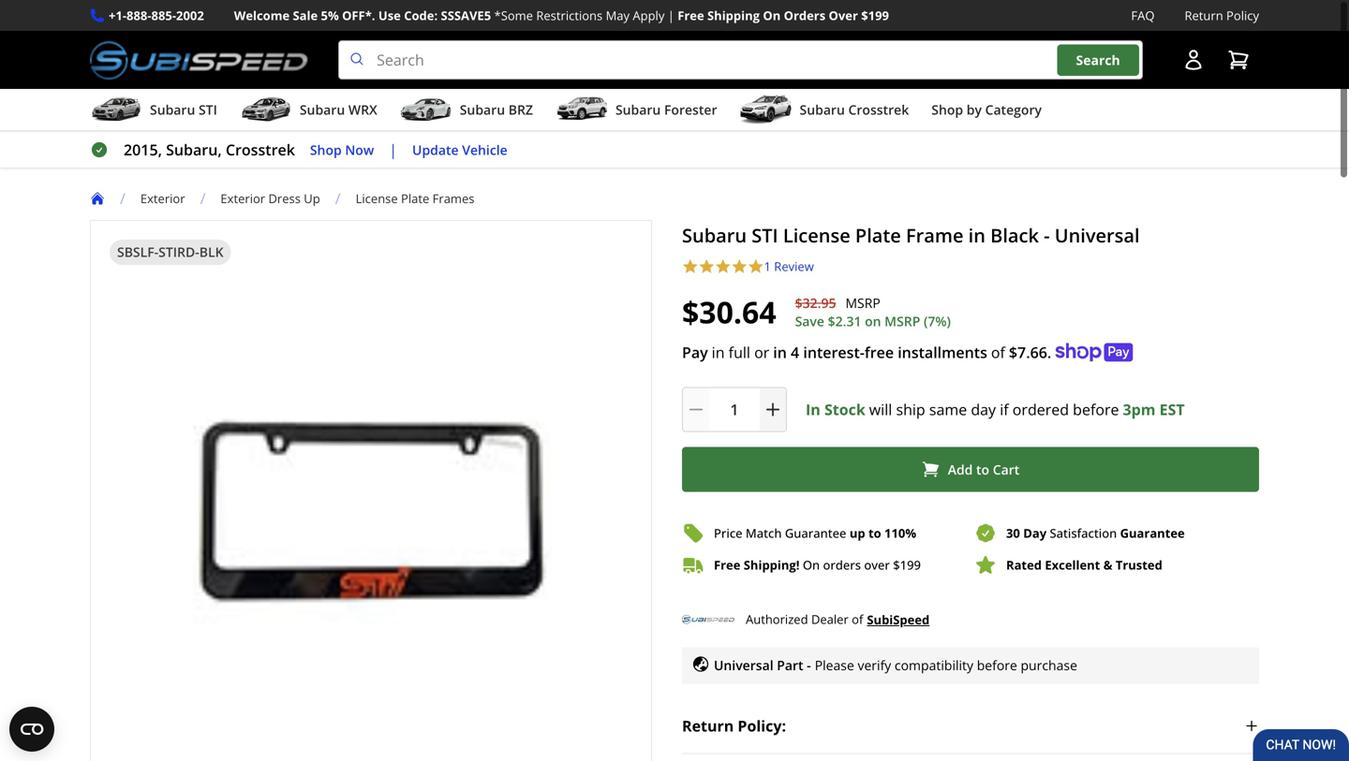 Task type: locate. For each thing, give the bounding box(es) containing it.
search input field
[[338, 40, 1143, 80]]

0 horizontal spatial |
[[389, 140, 397, 160]]

1 horizontal spatial shop
[[931, 101, 963, 119]]

to right up
[[868, 525, 881, 542]]

subaru for subaru forester
[[615, 101, 661, 119]]

faq
[[1131, 7, 1155, 24]]

guarantee up trusted
[[1120, 525, 1185, 542]]

blk
[[199, 243, 223, 261]]

vehicle
[[462, 141, 508, 159]]

guarantee up free shipping! on orders over $199 on the bottom right of the page
[[785, 525, 846, 542]]

0 vertical spatial of
[[991, 343, 1005, 363]]

1 exterior from the left
[[140, 190, 185, 207]]

return policy link
[[1185, 6, 1259, 25]]

universal left part at the bottom of the page
[[714, 657, 774, 675]]

sti for subaru sti license plate frame in black - universal
[[752, 223, 778, 248]]

msrp up on
[[846, 294, 880, 312]]

subaru left forester
[[615, 101, 661, 119]]

0 horizontal spatial shop
[[310, 141, 342, 159]]

0 horizontal spatial free
[[678, 7, 704, 24]]

None number field
[[682, 388, 787, 432]]

part
[[777, 657, 803, 675]]

shop inside dropdown button
[[931, 101, 963, 119]]

in left full
[[712, 343, 725, 363]]

2 exterior from the left
[[221, 190, 265, 207]]

shop now link
[[310, 139, 374, 161]]

+1-888-885-2002
[[109, 7, 204, 24]]

$32.95 msrp save $2.31 on msrp (7%)
[[795, 294, 951, 330]]

0 horizontal spatial sti
[[199, 101, 217, 119]]

| right now
[[389, 140, 397, 160]]

of
[[991, 343, 1005, 363], [852, 611, 863, 628]]

of left $7.66
[[991, 343, 1005, 363]]

subaru for subaru sti license plate frame in black - universal
[[682, 223, 747, 248]]

shop for shop by category
[[931, 101, 963, 119]]

subaru wrx
[[300, 101, 377, 119]]

star image
[[698, 259, 715, 275], [731, 259, 748, 275], [748, 259, 764, 275]]

open widget image
[[9, 707, 54, 752]]

dealer
[[811, 611, 849, 628]]

0 horizontal spatial universal
[[714, 657, 774, 675]]

subaru left brz
[[460, 101, 505, 119]]

up
[[850, 525, 865, 542]]

/ right home image
[[120, 188, 125, 209]]

license down now
[[356, 190, 398, 207]]

/ down 2015, subaru, crosstrek
[[200, 188, 206, 209]]

add to cart
[[948, 461, 1020, 479]]

apply
[[633, 7, 665, 24]]

sssave5
[[441, 7, 491, 24]]

license plate frames link
[[356, 190, 489, 207], [356, 190, 474, 207]]

policy
[[1226, 7, 1259, 24]]

sti for subaru sti
[[199, 101, 217, 119]]

shop left now
[[310, 141, 342, 159]]

subaru up $30.64
[[682, 223, 747, 248]]

license up review
[[783, 223, 850, 248]]

1 horizontal spatial star image
[[715, 259, 731, 275]]

1 horizontal spatial plate
[[855, 223, 901, 248]]

1 vertical spatial universal
[[714, 657, 774, 675]]

0 horizontal spatial exterior
[[140, 190, 185, 207]]

1 vertical spatial sti
[[752, 223, 778, 248]]

shop
[[931, 101, 963, 119], [310, 141, 342, 159]]

welcome
[[234, 7, 290, 24]]

sti up 2015, subaru, crosstrek
[[199, 101, 217, 119]]

in left the 4
[[773, 343, 787, 363]]

1 horizontal spatial $199
[[893, 557, 921, 574]]

1 horizontal spatial free
[[714, 557, 741, 574]]

of inside authorized dealer of subispeed
[[852, 611, 863, 628]]

subispeed logo image
[[90, 40, 308, 80]]

2002
[[176, 7, 204, 24]]

2015,
[[124, 140, 162, 160]]

exterior for exterior dress up
[[221, 190, 265, 207]]

0 horizontal spatial license
[[356, 190, 398, 207]]

universal right black
[[1055, 223, 1140, 248]]

add
[[948, 461, 973, 479]]

same
[[929, 400, 967, 420]]

1 horizontal spatial return
[[1185, 7, 1223, 24]]

star image left review
[[748, 259, 764, 275]]

in
[[968, 223, 986, 248], [712, 343, 725, 363], [773, 343, 787, 363]]

exterior down 2015,
[[140, 190, 185, 207]]

2 / from the left
[[200, 188, 206, 209]]

0 horizontal spatial in
[[712, 343, 725, 363]]

1 vertical spatial of
[[852, 611, 863, 628]]

1 horizontal spatial on
[[803, 557, 820, 574]]

0 horizontal spatial return
[[682, 716, 734, 736]]

1 vertical spatial on
[[803, 557, 820, 574]]

0 vertical spatial to
[[976, 461, 989, 479]]

subaru right "a subaru crosstrek thumbnail image"
[[800, 101, 845, 119]]

2 horizontal spatial /
[[335, 188, 341, 209]]

free
[[865, 343, 894, 363]]

frame
[[906, 223, 964, 248]]

0 vertical spatial |
[[668, 7, 674, 24]]

of right dealer
[[852, 611, 863, 628]]

1 horizontal spatial universal
[[1055, 223, 1140, 248]]

star image
[[682, 259, 698, 275], [715, 259, 731, 275]]

1 vertical spatial to
[[868, 525, 881, 542]]

0 vertical spatial free
[[678, 7, 704, 24]]

subaru for subaru crosstrek
[[800, 101, 845, 119]]

excellent
[[1045, 557, 1100, 574]]

- right black
[[1044, 223, 1050, 248]]

match
[[746, 525, 782, 542]]

subaru left wrx
[[300, 101, 345, 119]]

sti up "1"
[[752, 223, 778, 248]]

a subaru brz thumbnail image image
[[400, 96, 452, 124]]

msrp right on
[[885, 313, 920, 330]]

1 horizontal spatial exterior
[[221, 190, 265, 207]]

/ for exterior dress up
[[200, 188, 206, 209]]

subaru inside "dropdown button"
[[800, 101, 845, 119]]

1 / from the left
[[120, 188, 125, 209]]

1 horizontal spatial /
[[200, 188, 206, 209]]

ordered
[[1013, 400, 1069, 420]]

return inside dropdown button
[[682, 716, 734, 736]]

plate left frames
[[401, 190, 429, 207]]

exterior for exterior
[[140, 190, 185, 207]]

day
[[971, 400, 996, 420]]

on
[[865, 313, 881, 330]]

$30.64
[[682, 292, 776, 333]]

msrp
[[846, 294, 880, 312], [885, 313, 920, 330]]

1 vertical spatial license
[[783, 223, 850, 248]]

license
[[356, 190, 398, 207], [783, 223, 850, 248]]

decrement image
[[687, 401, 705, 419]]

category
[[985, 101, 1042, 119]]

dress
[[268, 190, 301, 207]]

+1-
[[109, 7, 127, 24]]

1 horizontal spatial crosstrek
[[848, 101, 909, 119]]

frames
[[433, 190, 474, 207]]

over
[[829, 7, 858, 24]]

free shipping! on orders over $199
[[714, 557, 921, 574]]

$199
[[861, 7, 889, 24], [893, 557, 921, 574]]

1 horizontal spatial guarantee
[[1120, 525, 1185, 542]]

before left the purchase
[[977, 657, 1017, 675]]

30 day satisfaction guarantee
[[1006, 525, 1185, 542]]

shop by category
[[931, 101, 1042, 119]]

1 vertical spatial return
[[682, 716, 734, 736]]

0 vertical spatial return
[[1185, 7, 1223, 24]]

subaru for subaru brz
[[460, 101, 505, 119]]

return left the policy:
[[682, 716, 734, 736]]

subaru sti button
[[90, 93, 217, 130]]

before left 3pm on the right bottom of the page
[[1073, 400, 1119, 420]]

3pm
[[1123, 400, 1156, 420]]

1 guarantee from the left
[[785, 525, 846, 542]]

0 vertical spatial -
[[1044, 223, 1050, 248]]

shop left by
[[931, 101, 963, 119]]

0 vertical spatial shop
[[931, 101, 963, 119]]

0 horizontal spatial of
[[852, 611, 863, 628]]

free down price
[[714, 557, 741, 574]]

return policy
[[1185, 7, 1259, 24]]

$199 right over
[[893, 557, 921, 574]]

/ for license plate frames
[[335, 188, 341, 209]]

return for return policy:
[[682, 716, 734, 736]]

0 vertical spatial crosstrek
[[848, 101, 909, 119]]

0 horizontal spatial crosstrek
[[226, 140, 295, 160]]

0 vertical spatial $199
[[861, 7, 889, 24]]

0 horizontal spatial $199
[[861, 7, 889, 24]]

/
[[120, 188, 125, 209], [200, 188, 206, 209], [335, 188, 341, 209]]

+1-888-885-2002 link
[[109, 6, 204, 25]]

1 horizontal spatial to
[[976, 461, 989, 479]]

- right part at the bottom of the page
[[807, 657, 811, 675]]

code:
[[404, 7, 438, 24]]

shipping
[[707, 7, 760, 24]]

&
[[1103, 557, 1113, 574]]

ship
[[896, 400, 925, 420]]

888-
[[127, 7, 151, 24]]

shop now
[[310, 141, 374, 159]]

on left orders
[[803, 557, 820, 574]]

1 horizontal spatial sti
[[752, 223, 778, 248]]

before
[[1073, 400, 1119, 420], [977, 657, 1017, 675]]

or
[[754, 343, 769, 363]]

sti inside subaru sti dropdown button
[[199, 101, 217, 119]]

to right add
[[976, 461, 989, 479]]

1
[[764, 258, 771, 275]]

exterior dress up link down shop now link
[[221, 190, 335, 207]]

est
[[1160, 400, 1185, 420]]

button image
[[1182, 49, 1205, 71]]

1 horizontal spatial before
[[1073, 400, 1119, 420]]

$32.95
[[795, 294, 836, 312]]

sti
[[199, 101, 217, 119], [752, 223, 778, 248]]

$2.31
[[828, 313, 861, 330]]

1 vertical spatial -
[[807, 657, 811, 675]]

$199 right the over
[[861, 7, 889, 24]]

1 review link
[[764, 258, 814, 275]]

1 star image from the left
[[682, 259, 698, 275]]

free right apply
[[678, 7, 704, 24]]

0 vertical spatial on
[[763, 7, 781, 24]]

return left policy
[[1185, 7, 1223, 24]]

in left black
[[968, 223, 986, 248]]

0 vertical spatial plate
[[401, 190, 429, 207]]

free
[[678, 7, 704, 24], [714, 557, 741, 574]]

on left the orders
[[763, 7, 781, 24]]

price
[[714, 525, 743, 542]]

star image left "1"
[[731, 259, 748, 275]]

subaru up 'subaru,'
[[150, 101, 195, 119]]

0 vertical spatial sti
[[199, 101, 217, 119]]

add to cart button
[[682, 447, 1259, 492]]

0 horizontal spatial star image
[[682, 259, 698, 275]]

.
[[1047, 343, 1051, 363]]

plate left frame
[[855, 223, 901, 248]]

crosstrek
[[848, 101, 909, 119], [226, 140, 295, 160]]

update vehicle
[[412, 141, 508, 159]]

1 vertical spatial shop
[[310, 141, 342, 159]]

star image up $30.64
[[682, 259, 698, 275]]

exterior left dress
[[221, 190, 265, 207]]

0 horizontal spatial guarantee
[[785, 525, 846, 542]]

0 horizontal spatial to
[[868, 525, 881, 542]]

star image up $30.64
[[698, 259, 715, 275]]

0 horizontal spatial before
[[977, 657, 1017, 675]]

star image left "1"
[[715, 259, 731, 275]]

/ right the up
[[335, 188, 341, 209]]

exterior
[[140, 190, 185, 207], [221, 190, 265, 207]]

0 horizontal spatial /
[[120, 188, 125, 209]]

3 / from the left
[[335, 188, 341, 209]]

| right apply
[[668, 7, 674, 24]]

subaru sti
[[150, 101, 217, 119]]

guarantee
[[785, 525, 846, 542], [1120, 525, 1185, 542]]

review
[[774, 258, 814, 275]]

2 horizontal spatial in
[[968, 223, 986, 248]]

faq link
[[1131, 6, 1155, 25]]

verify
[[858, 657, 891, 675]]



Task type: describe. For each thing, give the bounding box(es) containing it.
subaru crosstrek
[[800, 101, 909, 119]]

authorized
[[746, 611, 808, 628]]

1 horizontal spatial |
[[668, 7, 674, 24]]

return for return policy
[[1185, 7, 1223, 24]]

1 vertical spatial $199
[[893, 557, 921, 574]]

*some
[[494, 7, 533, 24]]

stock
[[824, 400, 865, 420]]

brz
[[508, 101, 533, 119]]

purchase
[[1021, 657, 1077, 675]]

in stock will ship same day if ordered before 3pm est
[[806, 400, 1185, 420]]

30
[[1006, 525, 1020, 542]]

subispeed
[[867, 612, 930, 628]]

subaru wrx button
[[240, 93, 377, 130]]

update
[[412, 141, 459, 159]]

$7.66
[[1009, 343, 1047, 363]]

rated
[[1006, 557, 1042, 574]]

installments
[[898, 343, 987, 363]]

1 horizontal spatial license
[[783, 223, 850, 248]]

if
[[1000, 400, 1009, 420]]

in
[[806, 400, 821, 420]]

shop pay image
[[1055, 344, 1133, 362]]

1 horizontal spatial msrp
[[885, 313, 920, 330]]

return policy: button
[[682, 699, 1259, 754]]

exterior link down 2015,
[[140, 190, 185, 207]]

a subaru crosstrek thumbnail image image
[[740, 96, 792, 124]]

1 horizontal spatial in
[[773, 343, 787, 363]]

may
[[606, 7, 630, 24]]

subaru forester
[[615, 101, 717, 119]]

exterior dress up link down 2015, subaru, crosstrek
[[221, 190, 320, 207]]

1 horizontal spatial -
[[1044, 223, 1050, 248]]

sbslf-
[[117, 243, 159, 261]]

pay
[[682, 343, 708, 363]]

subispeed image
[[682, 607, 735, 633]]

off*.
[[342, 7, 375, 24]]

save
[[795, 313, 824, 330]]

1 vertical spatial free
[[714, 557, 741, 574]]

1 vertical spatial crosstrek
[[226, 140, 295, 160]]

110%
[[884, 525, 916, 542]]

shop for shop now
[[310, 141, 342, 159]]

universal part - please verify compatibility before purchase
[[714, 657, 1077, 675]]

shipping!
[[744, 557, 800, 574]]

authorized dealer of subispeed
[[746, 611, 930, 628]]

black
[[990, 223, 1039, 248]]

policy:
[[738, 716, 786, 736]]

satisfaction
[[1050, 525, 1117, 542]]

over
[[864, 557, 890, 574]]

5%
[[321, 7, 339, 24]]

please
[[815, 657, 854, 675]]

(7%)
[[924, 313, 951, 330]]

subaru sti license plate frame in black - universal
[[682, 223, 1140, 248]]

full
[[729, 343, 750, 363]]

increment image
[[764, 401, 782, 419]]

compatibility
[[895, 657, 973, 675]]

up
[[304, 190, 320, 207]]

subaru brz
[[460, 101, 533, 119]]

to inside add to cart button
[[976, 461, 989, 479]]

subaru crosstrek button
[[740, 93, 909, 130]]

0 vertical spatial before
[[1073, 400, 1119, 420]]

subaru forester button
[[556, 93, 717, 130]]

1 vertical spatial plate
[[855, 223, 901, 248]]

1 review
[[764, 258, 814, 275]]

subaru for subaru wrx
[[300, 101, 345, 119]]

0 vertical spatial license
[[356, 190, 398, 207]]

day
[[1023, 525, 1047, 542]]

license plate frames
[[356, 190, 474, 207]]

2 guarantee from the left
[[1120, 525, 1185, 542]]

a subaru forester thumbnail image image
[[556, 96, 608, 124]]

0 vertical spatial universal
[[1055, 223, 1140, 248]]

1 star image from the left
[[698, 259, 715, 275]]

interest-
[[803, 343, 865, 363]]

0 horizontal spatial on
[[763, 7, 781, 24]]

subispeed link
[[867, 610, 930, 630]]

1 horizontal spatial of
[[991, 343, 1005, 363]]

update vehicle button
[[412, 139, 508, 161]]

now
[[345, 141, 374, 159]]

sale
[[293, 7, 318, 24]]

2 star image from the left
[[731, 259, 748, 275]]

/ for exterior
[[120, 188, 125, 209]]

wrx
[[348, 101, 377, 119]]

subaru,
[[166, 140, 222, 160]]

0 horizontal spatial plate
[[401, 190, 429, 207]]

4
[[791, 343, 799, 363]]

price match guarantee up to 110%
[[714, 525, 916, 542]]

rated excellent & trusted
[[1006, 557, 1162, 574]]

stird-
[[159, 243, 199, 261]]

search
[[1076, 51, 1120, 69]]

forester
[[664, 101, 717, 119]]

1 vertical spatial before
[[977, 657, 1017, 675]]

0 horizontal spatial msrp
[[846, 294, 880, 312]]

2015, subaru, crosstrek
[[124, 140, 295, 160]]

use
[[378, 7, 401, 24]]

pay in full or in 4 interest-free installments of $7.66 .
[[682, 343, 1051, 363]]

subaru brz button
[[400, 93, 533, 130]]

a subaru wrx thumbnail image image
[[240, 96, 292, 124]]

a subaru sti thumbnail image image
[[90, 96, 142, 124]]

3 star image from the left
[[748, 259, 764, 275]]

0 horizontal spatial -
[[807, 657, 811, 675]]

welcome sale 5% off*. use code: sssave5 *some restrictions may apply | free shipping on orders over $199
[[234, 7, 889, 24]]

search button
[[1057, 44, 1139, 76]]

crosstrek inside "dropdown button"
[[848, 101, 909, 119]]

885-
[[151, 7, 176, 24]]

2 star image from the left
[[715, 259, 731, 275]]

exterior link up sbslf-stird-blk
[[140, 190, 200, 207]]

1 vertical spatial |
[[389, 140, 397, 160]]

orders
[[823, 557, 861, 574]]

home image
[[90, 191, 105, 206]]

subaru for subaru sti
[[150, 101, 195, 119]]



Task type: vqa. For each thing, say whether or not it's contained in the screenshot.
1.10243.1
no



